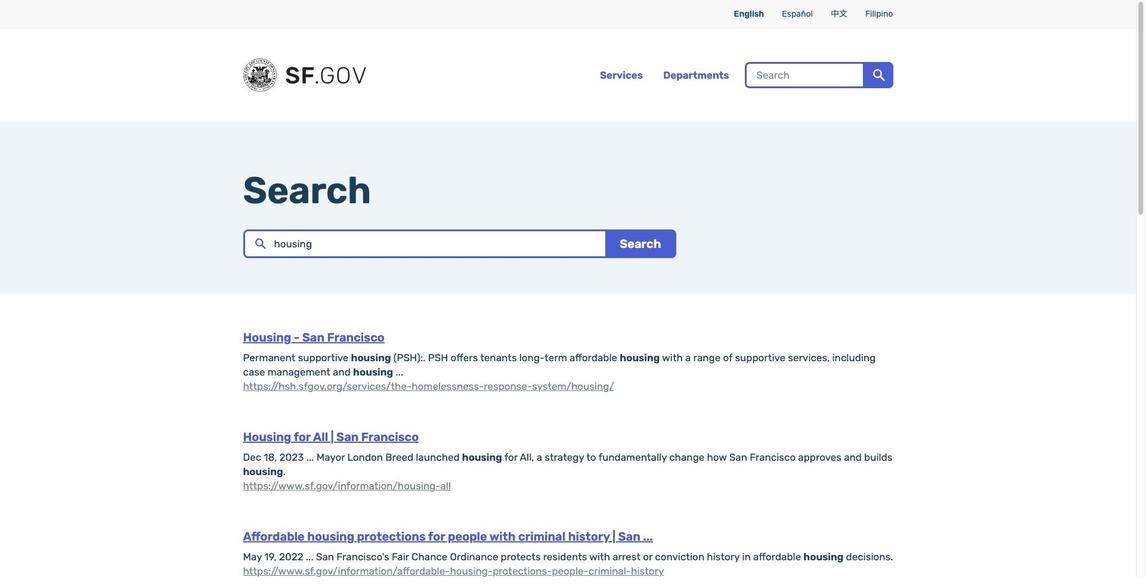 Task type: vqa. For each thing, say whether or not it's contained in the screenshot.
the right with:
no



Task type: locate. For each thing, give the bounding box(es) containing it.
None submit
[[864, 62, 893, 88], [605, 230, 676, 258], [864, 62, 893, 88], [605, 230, 676, 258]]

sfgov home image
[[281, 66, 371, 84]]

1 vertical spatial search text field
[[243, 230, 605, 258]]

None search field
[[744, 62, 893, 88]]

Search text field
[[747, 64, 863, 86], [243, 230, 605, 258]]

city and county of san francisco image
[[243, 58, 276, 92]]

1 horizontal spatial search text field
[[747, 64, 863, 86]]

0 horizontal spatial search text field
[[243, 230, 605, 258]]



Task type: describe. For each thing, give the bounding box(es) containing it.
0 vertical spatial search text field
[[747, 64, 863, 86]]



